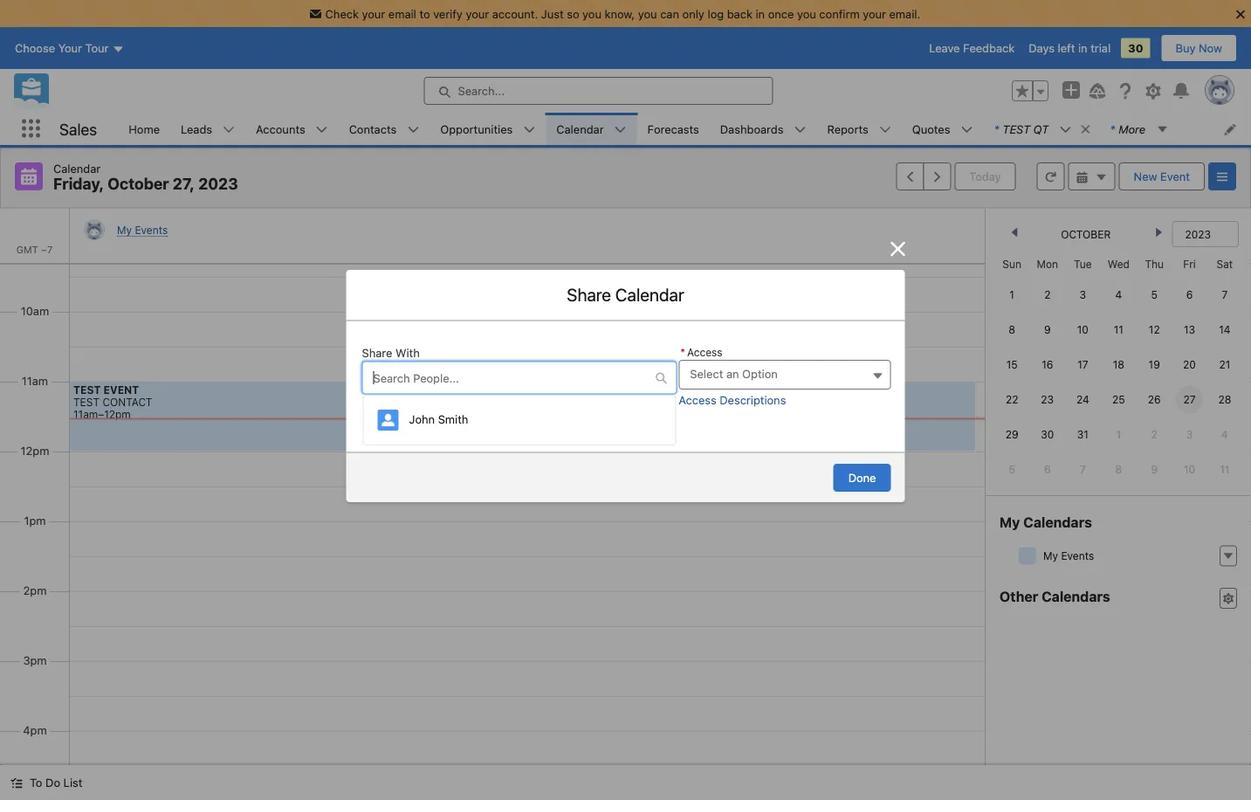 Task type: locate. For each thing, give the bounding box(es) containing it.
2 horizontal spatial you
[[797, 7, 816, 20]]

1 vertical spatial 30
[[1041, 428, 1054, 440]]

buy
[[1176, 42, 1196, 55]]

1 vertical spatial 3
[[1187, 428, 1193, 440]]

1 vertical spatial text default image
[[10, 777, 23, 789]]

1 horizontal spatial events
[[1061, 550, 1094, 562]]

11 down 28
[[1220, 463, 1230, 475]]

text default image
[[1080, 123, 1092, 135], [1077, 171, 1089, 183], [1096, 171, 1108, 183], [1223, 550, 1235, 562], [1223, 592, 1235, 605]]

1 vertical spatial in
[[1079, 42, 1088, 55]]

you right once
[[797, 7, 816, 20]]

1 vertical spatial events
[[1061, 550, 1094, 562]]

8 down 25
[[1116, 463, 1122, 475]]

gmt
[[16, 244, 38, 255]]

1 vertical spatial 9
[[1151, 463, 1158, 475]]

accounts link
[[246, 113, 316, 145]]

your right verify
[[466, 7, 489, 20]]

once
[[768, 7, 794, 20]]

2 horizontal spatial your
[[863, 7, 886, 20]]

11 up "18"
[[1114, 323, 1124, 335]]

0 horizontal spatial 3
[[1080, 288, 1087, 300]]

know,
[[605, 7, 635, 20]]

1 horizontal spatial 10
[[1184, 463, 1196, 475]]

other calendars
[[1000, 588, 1111, 604]]

6
[[1187, 288, 1193, 300], [1044, 463, 1051, 475]]

1 vertical spatial 5
[[1009, 463, 1016, 475]]

text default image inside list
[[1080, 123, 1092, 135]]

tue
[[1074, 258, 1092, 270]]

22
[[1006, 393, 1019, 405]]

events
[[135, 224, 168, 236], [1061, 550, 1094, 562]]

2 you from the left
[[638, 7, 657, 20]]

0 vertical spatial 5
[[1152, 288, 1158, 300]]

10
[[1078, 323, 1089, 335], [1184, 463, 1196, 475]]

calendars for my calendars
[[1024, 514, 1092, 530]]

0 vertical spatial text default image
[[655, 372, 668, 384]]

quotes list item
[[902, 113, 984, 145]]

my events
[[117, 224, 168, 236], [1044, 550, 1094, 562]]

*
[[994, 122, 999, 135], [681, 346, 686, 358]]

my up hide items image
[[1000, 514, 1020, 530]]

11am
[[22, 374, 48, 387]]

text default image
[[655, 372, 668, 384], [10, 777, 23, 789]]

Share With text field
[[363, 362, 655, 394]]

2 vertical spatial calendar
[[616, 284, 684, 305]]

test
[[1003, 122, 1031, 135], [73, 383, 101, 396], [73, 396, 100, 408]]

1 horizontal spatial 3
[[1187, 428, 1193, 440]]

done
[[849, 471, 876, 484]]

0 horizontal spatial your
[[362, 7, 385, 20]]

search...
[[458, 84, 505, 97]]

0 vertical spatial 8
[[1009, 323, 1016, 335]]

1 vertical spatial 7
[[1080, 463, 1086, 475]]

days
[[1029, 42, 1055, 55]]

1 vertical spatial 8
[[1116, 463, 1122, 475]]

1 horizontal spatial my events
[[1044, 550, 1094, 562]]

leads list item
[[170, 113, 246, 145]]

events down "calendar friday, october 27, 2023"
[[135, 224, 168, 236]]

share for share calendar
[[567, 284, 611, 305]]

in right left
[[1079, 42, 1088, 55]]

account.
[[492, 7, 538, 20]]

7 down 31
[[1080, 463, 1086, 475]]

0 horizontal spatial 30
[[1041, 428, 1054, 440]]

19
[[1149, 358, 1161, 370]]

my down "calendar friday, october 27, 2023"
[[117, 224, 132, 236]]

can
[[660, 7, 679, 20]]

2 down 26
[[1152, 428, 1158, 440]]

0 vertical spatial share
[[567, 284, 611, 305]]

your left email.
[[863, 7, 886, 20]]

calendars right other
[[1042, 588, 1111, 604]]

0 vertical spatial *
[[994, 122, 999, 135]]

1 vertical spatial *
[[681, 346, 686, 358]]

mon
[[1037, 258, 1059, 270]]

check your email to verify your account. just so you know, you can only log back in once you confirm your email.
[[325, 7, 921, 20]]

* access
[[681, 346, 723, 358]]

1 horizontal spatial you
[[638, 7, 657, 20]]

1 horizontal spatial 6
[[1187, 288, 1193, 300]]

1 horizontal spatial october
[[1061, 228, 1111, 240]]

october left 27,
[[108, 174, 169, 193]]

0 vertical spatial 9
[[1044, 323, 1051, 335]]

26
[[1148, 393, 1161, 405]]

calendar for calendar friday, october 27, 2023
[[53, 162, 101, 175]]

text default image left select
[[655, 372, 668, 384]]

test event test contact 11am–12pm
[[73, 383, 152, 420]]

1 down sun
[[1010, 288, 1015, 300]]

only
[[683, 7, 705, 20]]

1 horizontal spatial group
[[1012, 80, 1049, 101]]

0 horizontal spatial 2
[[1045, 288, 1051, 300]]

4 down wed
[[1116, 288, 1122, 300]]

9 down 26
[[1151, 463, 1158, 475]]

* left qt
[[994, 122, 999, 135]]

home
[[129, 122, 160, 135]]

access
[[687, 346, 723, 358], [679, 393, 717, 406]]

0 vertical spatial calendars
[[1024, 514, 1092, 530]]

1 vertical spatial 2
[[1152, 428, 1158, 440]]

1 horizontal spatial your
[[466, 7, 489, 20]]

0 horizontal spatial share
[[362, 346, 393, 359]]

5 down "thu"
[[1152, 288, 1158, 300]]

0 vertical spatial 4
[[1116, 288, 1122, 300]]

0 horizontal spatial 7
[[1080, 463, 1086, 475]]

1 vertical spatial share
[[362, 346, 393, 359]]

1 horizontal spatial 30
[[1129, 42, 1144, 55]]

1 your from the left
[[362, 7, 385, 20]]

6 up my calendars
[[1044, 463, 1051, 475]]

10 down 27
[[1184, 463, 1196, 475]]

feedback
[[963, 42, 1015, 55]]

john
[[409, 413, 435, 426]]

group
[[1012, 80, 1049, 101], [896, 162, 951, 190]]

15
[[1007, 358, 1018, 370]]

share
[[567, 284, 611, 305], [362, 346, 393, 359]]

text default image inside to do list button
[[10, 777, 23, 789]]

opportunities list item
[[430, 113, 546, 145]]

quotes link
[[902, 113, 961, 145]]

events up other calendars
[[1061, 550, 1094, 562]]

your left the email
[[362, 7, 385, 20]]

just
[[541, 7, 564, 20]]

3 you from the left
[[797, 7, 816, 20]]

left
[[1058, 42, 1075, 55]]

1 horizontal spatial 9
[[1151, 463, 1158, 475]]

0 horizontal spatial my
[[117, 224, 132, 236]]

1 horizontal spatial calendar
[[557, 122, 604, 135]]

1 vertical spatial 4
[[1222, 428, 1229, 440]]

0 vertical spatial calendar
[[557, 122, 604, 135]]

my events down "calendar friday, october 27, 2023"
[[117, 224, 168, 236]]

1 horizontal spatial 4
[[1222, 428, 1229, 440]]

16
[[1042, 358, 1054, 370]]

30 down 23
[[1041, 428, 1054, 440]]

0 horizontal spatial calendar
[[53, 162, 101, 175]]

2 vertical spatial my
[[1044, 550, 1059, 562]]

calendar down the sales
[[53, 162, 101, 175]]

forecasts link
[[637, 113, 710, 145]]

5 down 29
[[1009, 463, 1016, 475]]

27,
[[173, 174, 195, 193]]

0 horizontal spatial group
[[896, 162, 951, 190]]

1 vertical spatial calendars
[[1042, 588, 1111, 604]]

0 horizontal spatial events
[[135, 224, 168, 236]]

wed
[[1108, 258, 1130, 270]]

1 you from the left
[[583, 7, 602, 20]]

1 horizontal spatial *
[[994, 122, 999, 135]]

21
[[1220, 358, 1231, 370]]

grid
[[995, 251, 1243, 486]]

grid containing sun
[[995, 251, 1243, 486]]

30
[[1129, 42, 1144, 55], [1041, 428, 1054, 440]]

4 down 28
[[1222, 428, 1229, 440]]

0 horizontal spatial october
[[108, 174, 169, 193]]

2
[[1045, 288, 1051, 300], [1152, 428, 1158, 440]]

0 vertical spatial 11
[[1114, 323, 1124, 335]]

0 horizontal spatial you
[[583, 7, 602, 20]]

0 horizontal spatial *
[[681, 346, 686, 358]]

calendar down "search..." button
[[557, 122, 604, 135]]

2 horizontal spatial calendar
[[616, 284, 684, 305]]

contacts list item
[[339, 113, 430, 145]]

* up access descriptions link
[[681, 346, 686, 358]]

list item
[[984, 113, 1100, 145]]

1 horizontal spatial 2
[[1152, 428, 1158, 440]]

do
[[45, 776, 60, 789]]

3 down 27
[[1187, 428, 1193, 440]]

0 vertical spatial in
[[756, 7, 765, 20]]

1 horizontal spatial text default image
[[655, 372, 668, 384]]

you
[[583, 7, 602, 20], [638, 7, 657, 20], [797, 7, 816, 20]]

october up tue
[[1061, 228, 1111, 240]]

1 horizontal spatial share
[[567, 284, 611, 305]]

1 horizontal spatial 11
[[1220, 463, 1230, 475]]

1 vertical spatial october
[[1061, 228, 1111, 240]]

new
[[1134, 170, 1158, 183]]

opportunities
[[440, 122, 513, 135]]

test left the event
[[73, 396, 100, 408]]

0 horizontal spatial 4
[[1116, 288, 1122, 300]]

1 vertical spatial 10
[[1184, 463, 1196, 475]]

1 vertical spatial 6
[[1044, 463, 1051, 475]]

done button
[[834, 464, 891, 492]]

calendar inside list item
[[557, 122, 604, 135]]

email.
[[890, 7, 921, 20]]

you right so
[[583, 7, 602, 20]]

you left can
[[638, 7, 657, 20]]

access descriptions
[[679, 393, 786, 406]]

0 vertical spatial october
[[108, 174, 169, 193]]

my events down my calendars
[[1044, 550, 1094, 562]]

17
[[1078, 358, 1089, 370]]

1 vertical spatial group
[[896, 162, 951, 190]]

10 up 17
[[1078, 323, 1089, 335]]

my right hide items image
[[1044, 550, 1059, 562]]

1 horizontal spatial 7
[[1222, 288, 1228, 300]]

0 vertical spatial 2
[[1045, 288, 1051, 300]]

0 vertical spatial access
[[687, 346, 723, 358]]

0 horizontal spatial 11
[[1114, 323, 1124, 335]]

3
[[1080, 288, 1087, 300], [1187, 428, 1193, 440]]

0 vertical spatial group
[[1012, 80, 1049, 101]]

text default image left to
[[10, 777, 23, 789]]

0 horizontal spatial 8
[[1009, 323, 1016, 335]]

list
[[118, 113, 1252, 145]]

buy now button
[[1161, 34, 1238, 62]]

20
[[1184, 358, 1196, 370]]

so
[[567, 7, 580, 20]]

30 right "trial"
[[1129, 42, 1144, 55]]

1 vertical spatial my
[[1000, 514, 1020, 530]]

share with
[[362, 346, 420, 359]]

0 horizontal spatial 6
[[1044, 463, 1051, 475]]

hide items image
[[1019, 547, 1037, 564]]

0 vertical spatial 1
[[1010, 288, 1015, 300]]

group down quotes
[[896, 162, 951, 190]]

0 vertical spatial my events
[[117, 224, 168, 236]]

calendar inside "calendar friday, october 27, 2023"
[[53, 162, 101, 175]]

0 vertical spatial 10
[[1078, 323, 1089, 335]]

reports
[[828, 122, 869, 135]]

in right the back
[[756, 7, 765, 20]]

3 down tue
[[1080, 288, 1087, 300]]

access descriptions link
[[679, 393, 786, 406]]

9 up 16
[[1044, 323, 1051, 335]]

1 horizontal spatial 8
[[1116, 463, 1122, 475]]

7 down sat
[[1222, 288, 1228, 300]]

1 down 25
[[1117, 428, 1121, 440]]

days left in trial
[[1029, 42, 1111, 55]]

2 down mon
[[1045, 288, 1051, 300]]

sat
[[1217, 258, 1233, 270]]

qt
[[1034, 122, 1049, 135]]

reports list item
[[817, 113, 902, 145]]

6 down fri
[[1187, 288, 1193, 300]]

group up * test qt
[[1012, 80, 1049, 101]]

9
[[1044, 323, 1051, 335], [1151, 463, 1158, 475]]

to do list button
[[0, 765, 93, 800]]

Access, Select an Option button
[[679, 360, 891, 390]]

calendars
[[1024, 514, 1092, 530], [1042, 588, 1111, 604]]

11am–12pm
[[73, 408, 131, 420]]

8 up the 15 at the right top of the page
[[1009, 323, 1016, 335]]

1 vertical spatial calendar
[[53, 162, 101, 175]]

calendar up '* access'
[[616, 284, 684, 305]]

access up select
[[687, 346, 723, 358]]

access down select
[[679, 393, 717, 406]]

calendars up hide items image
[[1024, 514, 1092, 530]]

thu
[[1145, 258, 1164, 270]]

1 horizontal spatial 1
[[1117, 428, 1121, 440]]

dashboards list item
[[710, 113, 817, 145]]

trial
[[1091, 42, 1111, 55]]

dashboards link
[[710, 113, 794, 145]]

* inside list
[[994, 122, 999, 135]]

test left qt
[[1003, 122, 1031, 135]]

* for * test qt
[[994, 122, 999, 135]]

0 horizontal spatial my events
[[117, 224, 168, 236]]



Task type: describe. For each thing, give the bounding box(es) containing it.
0 vertical spatial my
[[117, 224, 132, 236]]

gmt −7
[[16, 244, 53, 255]]

new event button
[[1119, 162, 1205, 190]]

email
[[389, 7, 416, 20]]

4pm
[[23, 723, 47, 736]]

contact
[[103, 396, 152, 408]]

1 vertical spatial 11
[[1220, 463, 1230, 475]]

leave feedback
[[929, 42, 1015, 55]]

select
[[690, 367, 723, 381]]

3pm
[[23, 653, 47, 666]]

−7
[[41, 244, 53, 255]]

sales
[[59, 119, 97, 138]]

to do list
[[30, 776, 82, 789]]

event
[[103, 383, 139, 396]]

contacts link
[[339, 113, 407, 145]]

leads
[[181, 122, 212, 135]]

test up 11am–12pm
[[73, 383, 101, 396]]

other
[[1000, 588, 1039, 604]]

calendar list item
[[546, 113, 637, 145]]

calendar link
[[546, 113, 614, 145]]

dashboards
[[720, 122, 784, 135]]

list item containing *
[[984, 113, 1100, 145]]

leads link
[[170, 113, 223, 145]]

to
[[30, 776, 42, 789]]

* for * access
[[681, 346, 686, 358]]

to
[[420, 7, 430, 20]]

confirm
[[820, 7, 860, 20]]

25
[[1113, 393, 1125, 405]]

0 horizontal spatial in
[[756, 7, 765, 20]]

13
[[1184, 323, 1196, 335]]

0 horizontal spatial 1
[[1010, 288, 1015, 300]]

1 horizontal spatial my
[[1000, 514, 1020, 530]]

verify
[[433, 7, 463, 20]]

27
[[1184, 393, 1196, 405]]

fri
[[1184, 258, 1196, 270]]

leave feedback link
[[929, 42, 1015, 55]]

1pm
[[24, 513, 46, 527]]

new event
[[1134, 170, 1190, 183]]

john smith link
[[364, 402, 676, 437]]

october inside "calendar friday, october 27, 2023"
[[108, 174, 169, 193]]

27 cell
[[1172, 382, 1208, 417]]

my calendars
[[1000, 514, 1092, 530]]

calendar for calendar
[[557, 122, 604, 135]]

29
[[1006, 428, 1019, 440]]

reports link
[[817, 113, 879, 145]]

my events link
[[117, 224, 168, 237]]

user image
[[378, 409, 399, 430]]

smith
[[438, 413, 469, 426]]

10am
[[21, 304, 49, 317]]

select an option
[[690, 367, 778, 381]]

23
[[1041, 393, 1054, 405]]

search... button
[[424, 77, 773, 105]]

1 vertical spatial access
[[679, 393, 717, 406]]

inverse image
[[888, 239, 909, 260]]

1 vertical spatial my events
[[1044, 550, 1094, 562]]

test inside list
[[1003, 122, 1031, 135]]

quotes
[[912, 122, 951, 135]]

today
[[970, 170, 1001, 183]]

list containing home
[[118, 113, 1252, 145]]

1 vertical spatial 1
[[1117, 428, 1121, 440]]

2 your from the left
[[466, 7, 489, 20]]

opportunities link
[[430, 113, 523, 145]]

12
[[1149, 323, 1160, 335]]

0 vertical spatial 3
[[1080, 288, 1087, 300]]

option
[[742, 367, 778, 381]]

2pm
[[23, 583, 47, 596]]

2 horizontal spatial my
[[1044, 550, 1059, 562]]

0 horizontal spatial 10
[[1078, 323, 1089, 335]]

30 inside grid
[[1041, 428, 1054, 440]]

log
[[708, 7, 724, 20]]

share calendar
[[567, 284, 684, 305]]

calendars for other calendars
[[1042, 588, 1111, 604]]

sun
[[1003, 258, 1022, 270]]

3 your from the left
[[863, 7, 886, 20]]

2023
[[198, 174, 238, 193]]

home link
[[118, 113, 170, 145]]

1 horizontal spatial in
[[1079, 42, 1088, 55]]

event
[[1161, 170, 1190, 183]]

0 vertical spatial 30
[[1129, 42, 1144, 55]]

18
[[1113, 358, 1125, 370]]

list
[[63, 776, 82, 789]]

leave
[[929, 42, 960, 55]]

24
[[1077, 393, 1090, 405]]

0 vertical spatial 6
[[1187, 288, 1193, 300]]

buy now
[[1176, 42, 1223, 55]]

accounts list item
[[246, 113, 339, 145]]

share for share with
[[362, 346, 393, 359]]

0 horizontal spatial 5
[[1009, 463, 1016, 475]]

31
[[1078, 428, 1089, 440]]

descriptions
[[720, 393, 786, 406]]

28
[[1219, 393, 1232, 405]]

* test qt
[[994, 122, 1049, 135]]

0 vertical spatial events
[[135, 224, 168, 236]]

now
[[1199, 42, 1223, 55]]

0 horizontal spatial 9
[[1044, 323, 1051, 335]]

0 vertical spatial 7
[[1222, 288, 1228, 300]]

accounts
[[256, 122, 305, 135]]

today button
[[955, 162, 1016, 190]]

friday,
[[53, 174, 104, 193]]



Task type: vqa. For each thing, say whether or not it's contained in the screenshot.


